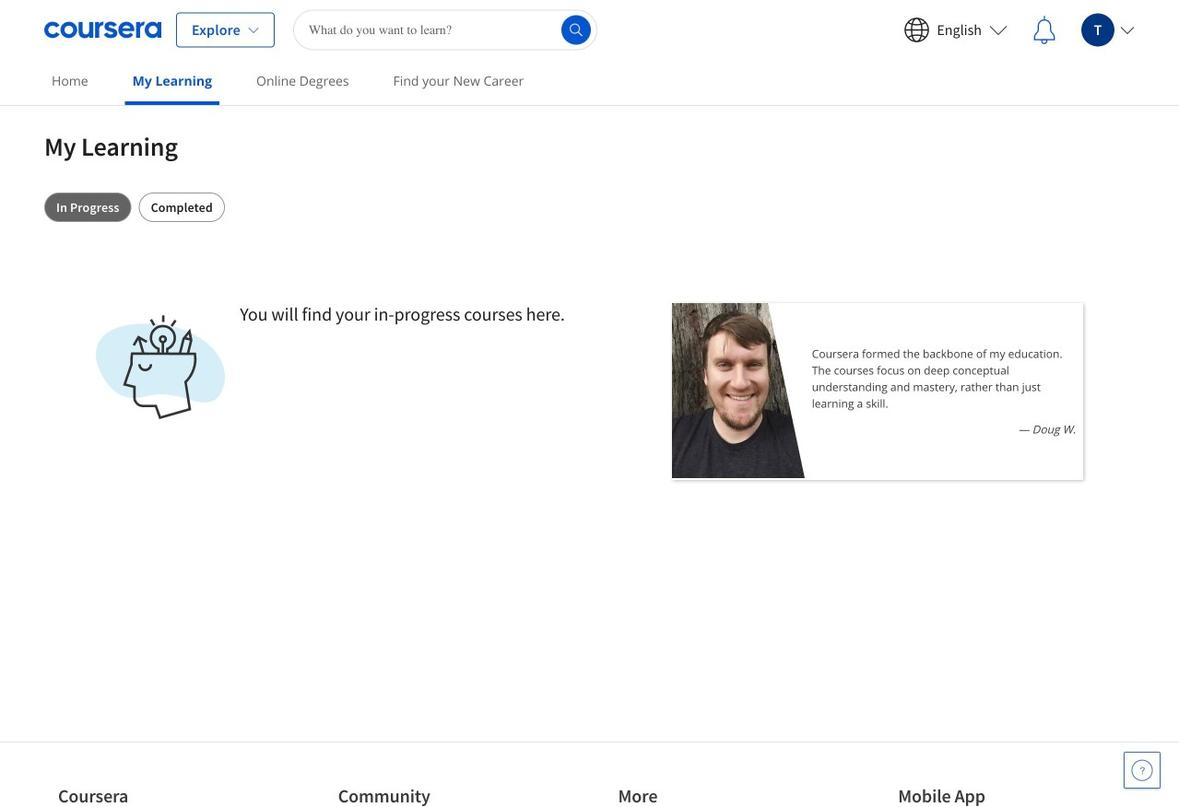 Task type: vqa. For each thing, say whether or not it's contained in the screenshot.
"search field"
yes



Task type: locate. For each thing, give the bounding box(es) containing it.
coursera image
[[44, 15, 161, 45]]

None search field
[[293, 10, 597, 50]]

tab list
[[44, 193, 1135, 222]]

What do you want to learn? text field
[[293, 10, 597, 50]]



Task type: describe. For each thing, give the bounding box(es) containing it.
help center image
[[1131, 760, 1153, 782]]



